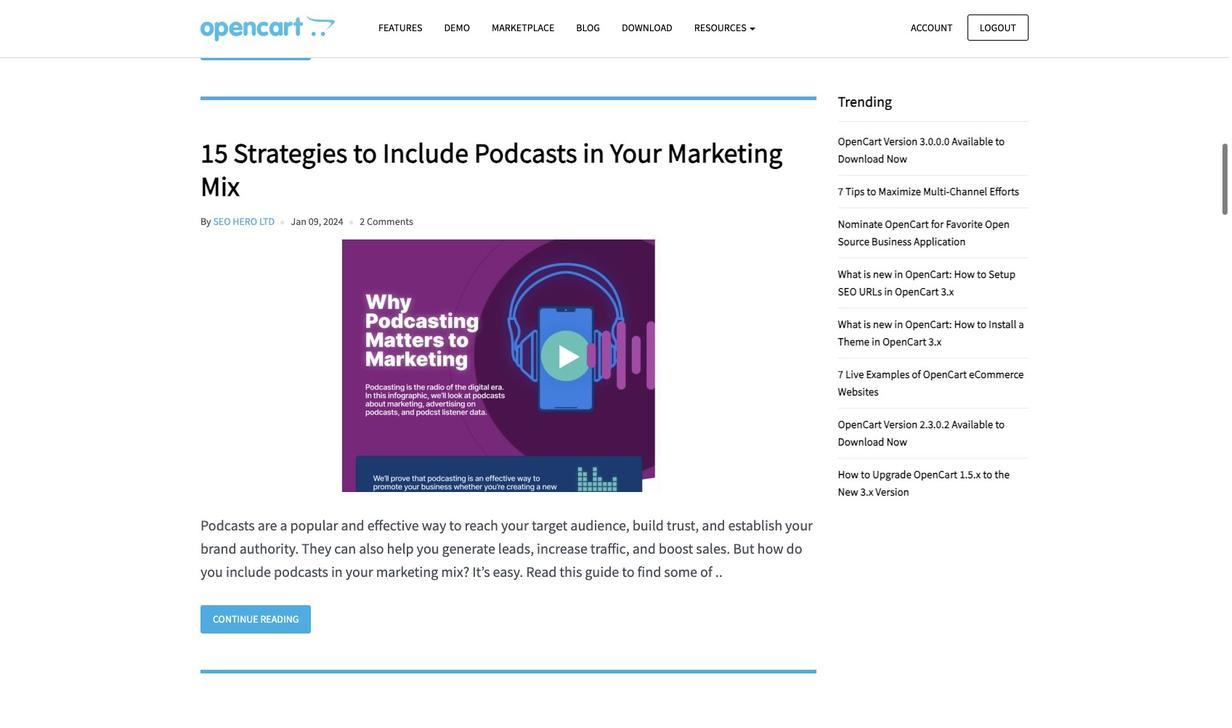 Task type: describe. For each thing, give the bounding box(es) containing it.
nominate opencart for favorite open source business application
[[838, 217, 1010, 248]]

install
[[989, 317, 1017, 331]]

of inside the 7 live examples of opencart ecommerce websites
[[912, 367, 921, 381]]

marketing
[[667, 136, 783, 170]]

opencart inside how to upgrade opencart 1.5.x to the new 3.x version
[[914, 468, 958, 482]]

podcasts inside the podcasts are a popular and effective way to reach your target audience, build trust, and establish your brand authority. they can also help you generate leads, increase traffic, and boost sales. but how do you include podcasts in your marketing mix? it's easy. read this guide to find some of ..
[[201, 517, 255, 535]]

increase
[[537, 540, 588, 558]]

1 continue reading link from the top
[[201, 33, 311, 61]]

to inside what is new in opencart: how to install a theme in opencart 3.x
[[977, 317, 987, 331]]

now for 2.3.0.2
[[887, 435, 907, 449]]

trending
[[838, 92, 892, 110]]

live
[[846, 367, 864, 381]]

09,
[[309, 215, 321, 228]]

logout
[[980, 21, 1016, 34]]

7 for 7 tips to maximize multi-channel efforts
[[838, 184, 843, 198]]

opencart version 3.0.0.0 available to download now
[[838, 134, 1005, 166]]

to inside 15 strategies to include podcasts in your marketing mix
[[353, 136, 377, 170]]

but
[[733, 540, 755, 558]]

15 strategies to include podcasts in your marketing mix
[[201, 136, 783, 203]]

jan 09, 2024
[[291, 215, 343, 228]]

new for theme
[[873, 317, 892, 331]]

resources
[[694, 21, 749, 34]]

3.x for install
[[929, 335, 942, 349]]

account link
[[899, 14, 965, 41]]

ecommerce
[[969, 367, 1024, 381]]

include
[[226, 563, 271, 581]]

what for what is new in opencart: how to install a theme in opencart 3.x
[[838, 317, 862, 331]]

popular
[[290, 517, 338, 535]]

can
[[334, 540, 356, 558]]

3.0.0.0
[[920, 134, 950, 148]]

a inside what is new in opencart: how to install a theme in opencart 3.x
[[1019, 317, 1024, 331]]

opencart version 3.0.0.0 available to download now link
[[838, 134, 1005, 166]]

..
[[715, 563, 723, 581]]

sales.
[[696, 540, 730, 558]]

to left the find at the bottom of the page
[[622, 563, 635, 581]]

strategies
[[233, 136, 348, 170]]

to right tips
[[867, 184, 876, 198]]

audience,
[[571, 517, 630, 535]]

marketplace
[[492, 21, 555, 34]]

how to upgrade opencart 1.5.x to the new 3.x version link
[[838, 468, 1010, 499]]

2 comments
[[360, 215, 413, 228]]

15 strategies to include podcasts in your marketing mix link
[[201, 136, 816, 203]]

continue for 2nd continue reading link from the bottom of the page
[[213, 40, 258, 53]]

opencart inside the 7 live examples of opencart ecommerce websites
[[923, 367, 967, 381]]

marketing
[[376, 563, 438, 581]]

marketplace link
[[481, 15, 565, 41]]

what is new in opencart: how to setup seo urls in opencart 3.x
[[838, 267, 1016, 298]]

how for install
[[954, 317, 975, 331]]

2
[[360, 215, 365, 228]]

establish
[[728, 517, 783, 535]]

7 tips to maximize multi-channel efforts
[[838, 184, 1019, 198]]

new for urls
[[873, 267, 892, 281]]

websites
[[838, 385, 879, 399]]

features link
[[368, 15, 433, 41]]

do
[[786, 540, 802, 558]]

what for what is new in opencart: how to setup seo urls in opencart 3.x
[[838, 267, 862, 281]]

by
[[201, 215, 211, 228]]

download link
[[611, 15, 683, 41]]

7 for 7 live examples of opencart ecommerce websites
[[838, 367, 843, 381]]

also
[[359, 540, 384, 558]]

upgrade
[[873, 468, 912, 482]]

0 horizontal spatial seo
[[213, 215, 231, 228]]

how inside how to upgrade opencart 1.5.x to the new 3.x version
[[838, 468, 859, 482]]

opencart: for urls
[[905, 267, 952, 281]]

opencart: for theme
[[905, 317, 952, 331]]

seo inside what is new in opencart: how to setup seo urls in opencart 3.x
[[838, 285, 857, 298]]

podcasts are a popular and effective way to reach your target audience, build trust, and establish your brand authority. they can also help you generate leads, increase traffic, and boost sales. but how do you include podcasts in your marketing mix? it's easy. read this guide to find some of ..
[[201, 517, 813, 581]]

how
[[757, 540, 784, 558]]

opencart - blog image
[[201, 15, 335, 41]]

find
[[638, 563, 661, 581]]

favorite
[[946, 217, 983, 231]]

continue for first continue reading link from the bottom
[[213, 613, 258, 626]]

comments
[[367, 215, 413, 228]]

reach
[[465, 517, 498, 535]]

to inside what is new in opencart: how to setup seo urls in opencart 3.x
[[977, 267, 987, 281]]

version for 3.0.0.0
[[884, 134, 918, 148]]

for
[[931, 217, 944, 231]]

continue reading for 2nd continue reading link from the bottom of the page
[[213, 40, 299, 53]]

mix
[[201, 169, 240, 203]]

jan
[[291, 215, 307, 228]]

include
[[383, 136, 469, 170]]

some
[[664, 563, 697, 581]]

1 horizontal spatial you
[[417, 540, 439, 558]]

hero
[[233, 215, 257, 228]]

generate
[[442, 540, 495, 558]]

opencart cloud image
[[838, 0, 1029, 35]]

7 live examples of opencart ecommerce websites
[[838, 367, 1024, 399]]

download for opencart version 3.0.0.0 available to download now
[[838, 152, 884, 166]]

authority.
[[239, 540, 299, 558]]

is for urls
[[864, 267, 871, 281]]

what is new in opencart: how to install a theme in opencart 3.x
[[838, 317, 1024, 349]]

open
[[985, 217, 1010, 231]]

nominate
[[838, 217, 883, 231]]

podcasts
[[274, 563, 328, 581]]

seo hero ltd link
[[213, 215, 275, 228]]

build
[[633, 517, 664, 535]]

efforts
[[990, 184, 1019, 198]]

mix?
[[441, 563, 469, 581]]

now for 3.0.0.0
[[887, 152, 907, 166]]

trust,
[[667, 517, 699, 535]]

account
[[911, 21, 953, 34]]

0 horizontal spatial and
[[341, 517, 364, 535]]



Task type: locate. For each thing, give the bounding box(es) containing it.
0 vertical spatial continue reading link
[[201, 33, 311, 61]]

version left 2.3.0.2 on the bottom
[[884, 418, 918, 431]]

multi-
[[923, 184, 950, 198]]

2 vertical spatial download
[[838, 435, 884, 449]]

are
[[258, 517, 277, 535]]

3.x for setup
[[941, 285, 954, 298]]

0 vertical spatial how
[[954, 267, 975, 281]]

15
[[201, 136, 228, 170]]

opencart left 1.5.x
[[914, 468, 958, 482]]

3.x inside how to upgrade opencart 1.5.x to the new 3.x version
[[861, 485, 874, 499]]

1 vertical spatial seo
[[838, 285, 857, 298]]

1 vertical spatial you
[[201, 563, 223, 581]]

to up efforts
[[995, 134, 1005, 148]]

2 new from the top
[[873, 317, 892, 331]]

1 vertical spatial how
[[954, 317, 975, 331]]

available right 2.3.0.2 on the bottom
[[952, 418, 993, 431]]

1 vertical spatial is
[[864, 317, 871, 331]]

0 vertical spatial what
[[838, 267, 862, 281]]

is for theme
[[864, 317, 871, 331]]

0 horizontal spatial a
[[280, 517, 287, 535]]

opencart: down application
[[905, 267, 952, 281]]

3.x inside what is new in opencart: how to setup seo urls in opencart 3.x
[[941, 285, 954, 298]]

what
[[838, 267, 862, 281], [838, 317, 862, 331]]

in right theme
[[872, 335, 880, 349]]

nominate opencart for favorite open source business application link
[[838, 217, 1010, 248]]

1 horizontal spatial your
[[501, 517, 529, 535]]

0 vertical spatial of
[[912, 367, 921, 381]]

1 vertical spatial 7
[[838, 367, 843, 381]]

1 reading from the top
[[260, 40, 299, 53]]

2 vertical spatial how
[[838, 468, 859, 482]]

traffic,
[[591, 540, 630, 558]]

2024
[[323, 215, 343, 228]]

0 vertical spatial you
[[417, 540, 439, 558]]

0 horizontal spatial podcasts
[[201, 517, 255, 535]]

opencart down the trending
[[838, 134, 882, 148]]

brand
[[201, 540, 237, 558]]

opencart up what is new in opencart: how to install a theme in opencart 3.x link
[[895, 285, 939, 298]]

your up do
[[785, 517, 813, 535]]

download up tips
[[838, 152, 884, 166]]

2.3.0.2
[[920, 418, 950, 431]]

2 horizontal spatial and
[[702, 517, 725, 535]]

7
[[838, 184, 843, 198], [838, 367, 843, 381]]

is inside what is new in opencart: how to setup seo urls in opencart 3.x
[[864, 267, 871, 281]]

you down 'brand'
[[201, 563, 223, 581]]

to left install
[[977, 317, 987, 331]]

is inside what is new in opencart: how to install a theme in opencart 3.x
[[864, 317, 871, 331]]

1 vertical spatial reading
[[260, 613, 299, 626]]

to left setup at the top right of page
[[977, 267, 987, 281]]

and up sales.
[[702, 517, 725, 535]]

and up can
[[341, 517, 364, 535]]

1 horizontal spatial a
[[1019, 317, 1024, 331]]

1 vertical spatial download
[[838, 152, 884, 166]]

to up the
[[995, 418, 1005, 431]]

download for opencart version 2.3.0.2 available to download now
[[838, 435, 884, 449]]

1 available from the top
[[952, 134, 993, 148]]

1 vertical spatial opencart:
[[905, 317, 952, 331]]

easy. read
[[493, 563, 557, 581]]

1 7 from the top
[[838, 184, 843, 198]]

features
[[379, 21, 422, 34]]

what is new in opencart: how to install a theme in opencart 3.x link
[[838, 317, 1024, 349]]

opencart inside "nominate opencart for favorite open source business application"
[[885, 217, 929, 231]]

0 vertical spatial a
[[1019, 317, 1024, 331]]

opencart: down what is new in opencart: how to setup seo urls in opencart 3.x
[[905, 317, 952, 331]]

how left setup at the top right of page
[[954, 267, 975, 281]]

1 horizontal spatial seo
[[838, 285, 857, 298]]

what up 'urls'
[[838, 267, 862, 281]]

available for 3.0.0.0
[[952, 134, 993, 148]]

in right 'urls'
[[884, 285, 893, 298]]

7 left tips
[[838, 184, 843, 198]]

opencart: inside what is new in opencart: how to setup seo urls in opencart 3.x
[[905, 267, 952, 281]]

0 vertical spatial available
[[952, 134, 993, 148]]

1 vertical spatial podcasts
[[201, 517, 255, 535]]

examples
[[866, 367, 910, 381]]

0 vertical spatial continue reading
[[213, 40, 299, 53]]

continue reading for first continue reading link from the bottom
[[213, 613, 299, 626]]

2 7 from the top
[[838, 367, 843, 381]]

is up 'urls'
[[864, 267, 871, 281]]

continue reading
[[213, 40, 299, 53], [213, 613, 299, 626]]

1 is from the top
[[864, 267, 871, 281]]

opencart inside what is new in opencart: how to install a theme in opencart 3.x
[[883, 335, 927, 349]]

what is new in opencart: how to setup seo urls in opencart 3.x link
[[838, 267, 1016, 298]]

blog link
[[565, 15, 611, 41]]

target
[[532, 517, 568, 535]]

download inside "opencart version 2.3.0.2 available to download now"
[[838, 435, 884, 449]]

0 vertical spatial reading
[[260, 40, 299, 53]]

in inside the podcasts are a popular and effective way to reach your target audience, build trust, and establish your brand authority. they can also help you generate leads, increase traffic, and boost sales. but how do you include podcasts in your marketing mix? it's easy. read this guide to find some of ..
[[331, 563, 343, 581]]

1 new from the top
[[873, 267, 892, 281]]

0 vertical spatial version
[[884, 134, 918, 148]]

now inside "opencart version 2.3.0.2 available to download now"
[[887, 435, 907, 449]]

of right "examples"
[[912, 367, 921, 381]]

how up new
[[838, 468, 859, 482]]

version inside "opencart version 2.3.0.2 available to download now"
[[884, 418, 918, 431]]

your up leads,
[[501, 517, 529, 535]]

2 vertical spatial version
[[876, 485, 909, 499]]

a right are
[[280, 517, 287, 535]]

version down upgrade at the bottom right of the page
[[876, 485, 909, 499]]

available right 3.0.0.0
[[952, 134, 993, 148]]

1 horizontal spatial of
[[912, 367, 921, 381]]

in left your
[[583, 136, 605, 170]]

now up upgrade at the bottom right of the page
[[887, 435, 907, 449]]

1 vertical spatial version
[[884, 418, 918, 431]]

they
[[302, 540, 332, 558]]

2 reading from the top
[[260, 613, 299, 626]]

of left ..
[[700, 563, 713, 581]]

15 strategies to include podcasts in your marketing mix image
[[201, 240, 802, 493]]

0 vertical spatial 3.x
[[941, 285, 954, 298]]

podcasts inside 15 strategies to include podcasts in your marketing mix
[[474, 136, 577, 170]]

in inside 15 strategies to include podcasts in your marketing mix
[[583, 136, 605, 170]]

0 vertical spatial podcasts
[[474, 136, 577, 170]]

opencart inside what is new in opencart: how to setup seo urls in opencart 3.x
[[895, 285, 939, 298]]

0 horizontal spatial of
[[700, 563, 713, 581]]

download inside 'link'
[[622, 21, 673, 34]]

channel
[[950, 184, 987, 198]]

0 vertical spatial opencart:
[[905, 267, 952, 281]]

download right 'blog'
[[622, 21, 673, 34]]

to inside opencart version 3.0.0.0 available to download now
[[995, 134, 1005, 148]]

opencart
[[838, 134, 882, 148], [885, 217, 929, 231], [895, 285, 939, 298], [883, 335, 927, 349], [923, 367, 967, 381], [838, 418, 882, 431], [914, 468, 958, 482]]

opencart inside opencart version 3.0.0.0 available to download now
[[838, 134, 882, 148]]

you
[[417, 540, 439, 558], [201, 563, 223, 581]]

is
[[864, 267, 871, 281], [864, 317, 871, 331]]

maximize
[[879, 184, 921, 198]]

it's
[[472, 563, 490, 581]]

3.x right new
[[861, 485, 874, 499]]

how inside what is new in opencart: how to setup seo urls in opencart 3.x
[[954, 267, 975, 281]]

application
[[914, 235, 966, 248]]

in down can
[[331, 563, 343, 581]]

demo link
[[433, 15, 481, 41]]

new inside what is new in opencart: how to install a theme in opencart 3.x
[[873, 317, 892, 331]]

a inside the podcasts are a popular and effective way to reach your target audience, build trust, and establish your brand authority. they can also help you generate leads, increase traffic, and boost sales. but how do you include podcasts in your marketing mix? it's easy. read this guide to find some of ..
[[280, 517, 287, 535]]

guide
[[585, 563, 619, 581]]

boost
[[659, 540, 693, 558]]

2 now from the top
[[887, 435, 907, 449]]

reading
[[260, 40, 299, 53], [260, 613, 299, 626]]

help
[[387, 540, 414, 558]]

a
[[1019, 317, 1024, 331], [280, 517, 287, 535]]

version left 3.0.0.0
[[884, 134, 918, 148]]

2 available from the top
[[952, 418, 993, 431]]

seo right by
[[213, 215, 231, 228]]

ltd
[[259, 215, 275, 228]]

available inside opencart version 3.0.0.0 available to download now
[[952, 134, 993, 148]]

new down 'urls'
[[873, 317, 892, 331]]

3.x
[[941, 285, 954, 298], [929, 335, 942, 349], [861, 485, 874, 499]]

1 vertical spatial a
[[280, 517, 287, 535]]

version inside how to upgrade opencart 1.5.x to the new 3.x version
[[876, 485, 909, 499]]

how inside what is new in opencart: how to install a theme in opencart 3.x
[[954, 317, 975, 331]]

0 horizontal spatial your
[[346, 563, 373, 581]]

3.x up what is new in opencart: how to install a theme in opencart 3.x
[[941, 285, 954, 298]]

how
[[954, 267, 975, 281], [954, 317, 975, 331], [838, 468, 859, 482]]

resources link
[[683, 15, 767, 41]]

opencart up "examples"
[[883, 335, 927, 349]]

1 horizontal spatial and
[[633, 540, 656, 558]]

a right install
[[1019, 317, 1024, 331]]

2 opencart: from the top
[[905, 317, 952, 331]]

2 continue reading link from the top
[[201, 606, 311, 634]]

7 left live
[[838, 367, 843, 381]]

opencart inside "opencart version 2.3.0.2 available to download now"
[[838, 418, 882, 431]]

opencart down what is new in opencart: how to install a theme in opencart 3.x
[[923, 367, 967, 381]]

0 vertical spatial new
[[873, 267, 892, 281]]

way
[[422, 517, 446, 535]]

what inside what is new in opencart: how to install a theme in opencart 3.x
[[838, 317, 862, 331]]

what inside what is new in opencart: how to setup seo urls in opencart 3.x
[[838, 267, 862, 281]]

1 vertical spatial now
[[887, 435, 907, 449]]

1 vertical spatial 3.x
[[929, 335, 942, 349]]

download up upgrade at the bottom right of the page
[[838, 435, 884, 449]]

2 vertical spatial 3.x
[[861, 485, 874, 499]]

version for 2.3.0.2
[[884, 418, 918, 431]]

1 now from the top
[[887, 152, 907, 166]]

and
[[341, 517, 364, 535], [702, 517, 725, 535], [633, 540, 656, 558]]

0 vertical spatial now
[[887, 152, 907, 166]]

now up maximize
[[887, 152, 907, 166]]

download inside opencart version 3.0.0.0 available to download now
[[838, 152, 884, 166]]

download
[[622, 21, 673, 34], [838, 152, 884, 166], [838, 435, 884, 449]]

available inside "opencart version 2.3.0.2 available to download now"
[[952, 418, 993, 431]]

in
[[583, 136, 605, 170], [895, 267, 903, 281], [884, 285, 893, 298], [895, 317, 903, 331], [872, 335, 880, 349], [331, 563, 343, 581]]

setup
[[989, 267, 1016, 281]]

by seo hero ltd
[[201, 215, 275, 228]]

1 vertical spatial continue reading
[[213, 613, 299, 626]]

version
[[884, 134, 918, 148], [884, 418, 918, 431], [876, 485, 909, 499]]

in down what is new in opencart: how to setup seo urls in opencart 3.x
[[895, 317, 903, 331]]

0 vertical spatial download
[[622, 21, 673, 34]]

opencart: inside what is new in opencart: how to install a theme in opencart 3.x
[[905, 317, 952, 331]]

demo
[[444, 21, 470, 34]]

to right way
[[449, 517, 462, 535]]

how for setup
[[954, 267, 975, 281]]

new up 'urls'
[[873, 267, 892, 281]]

opencart up business
[[885, 217, 929, 231]]

effective
[[367, 517, 419, 535]]

logout link
[[968, 14, 1029, 41]]

new inside what is new in opencart: how to setup seo urls in opencart 3.x
[[873, 267, 892, 281]]

1 horizontal spatial podcasts
[[474, 136, 577, 170]]

to left upgrade at the bottom right of the page
[[861, 468, 870, 482]]

available for 2.3.0.2
[[952, 418, 993, 431]]

0 vertical spatial is
[[864, 267, 871, 281]]

7 live examples of opencart ecommerce websites link
[[838, 367, 1024, 399]]

3.x up the 7 live examples of opencart ecommerce websites
[[929, 335, 942, 349]]

2 what from the top
[[838, 317, 862, 331]]

0 horizontal spatial you
[[201, 563, 223, 581]]

0 vertical spatial continue
[[213, 40, 258, 53]]

tips
[[846, 184, 865, 198]]

1 continue from the top
[[213, 40, 258, 53]]

1 vertical spatial of
[[700, 563, 713, 581]]

available
[[952, 134, 993, 148], [952, 418, 993, 431]]

your
[[501, 517, 529, 535], [785, 517, 813, 535], [346, 563, 373, 581]]

seo left 'urls'
[[838, 285, 857, 298]]

to left include
[[353, 136, 377, 170]]

of inside the podcasts are a popular and effective way to reach your target audience, build trust, and establish your brand authority. they can also help you generate leads, increase traffic, and boost sales. but how do you include podcasts in your marketing mix? it's easy. read this guide to find some of ..
[[700, 563, 713, 581]]

1 vertical spatial available
[[952, 418, 993, 431]]

now inside opencart version 3.0.0.0 available to download now
[[887, 152, 907, 166]]

in down business
[[895, 267, 903, 281]]

to inside "opencart version 2.3.0.2 available to download now"
[[995, 418, 1005, 431]]

you down way
[[417, 540, 439, 558]]

theme
[[838, 335, 870, 349]]

0 vertical spatial seo
[[213, 215, 231, 228]]

new
[[838, 485, 858, 499]]

what up theme
[[838, 317, 862, 331]]

7 inside the 7 live examples of opencart ecommerce websites
[[838, 367, 843, 381]]

to left the
[[983, 468, 993, 482]]

2 is from the top
[[864, 317, 871, 331]]

is up theme
[[864, 317, 871, 331]]

blog
[[576, 21, 600, 34]]

urls
[[859, 285, 882, 298]]

opencart version 2.3.0.2 available to download now link
[[838, 418, 1005, 449]]

1 vertical spatial continue reading link
[[201, 606, 311, 634]]

1 opencart: from the top
[[905, 267, 952, 281]]

3.x inside what is new in opencart: how to install a theme in opencart 3.x
[[929, 335, 942, 349]]

1 vertical spatial continue
[[213, 613, 258, 626]]

2 continue reading from the top
[[213, 613, 299, 626]]

this
[[560, 563, 582, 581]]

1 vertical spatial new
[[873, 317, 892, 331]]

0 vertical spatial 7
[[838, 184, 843, 198]]

opencart version 2.3.0.2 available to download now
[[838, 418, 1005, 449]]

1 vertical spatial what
[[838, 317, 862, 331]]

podcasts
[[474, 136, 577, 170], [201, 517, 255, 535]]

2 horizontal spatial your
[[785, 517, 813, 535]]

to
[[995, 134, 1005, 148], [353, 136, 377, 170], [867, 184, 876, 198], [977, 267, 987, 281], [977, 317, 987, 331], [995, 418, 1005, 431], [861, 468, 870, 482], [983, 468, 993, 482], [449, 517, 462, 535], [622, 563, 635, 581]]

and down build
[[633, 540, 656, 558]]

your down also
[[346, 563, 373, 581]]

1 continue reading from the top
[[213, 40, 299, 53]]

version inside opencart version 3.0.0.0 available to download now
[[884, 134, 918, 148]]

how left install
[[954, 317, 975, 331]]

1 what from the top
[[838, 267, 862, 281]]

opencart down websites
[[838, 418, 882, 431]]

continue
[[213, 40, 258, 53], [213, 613, 258, 626]]

2 continue from the top
[[213, 613, 258, 626]]



Task type: vqa. For each thing, say whether or not it's contained in the screenshot.
Present
no



